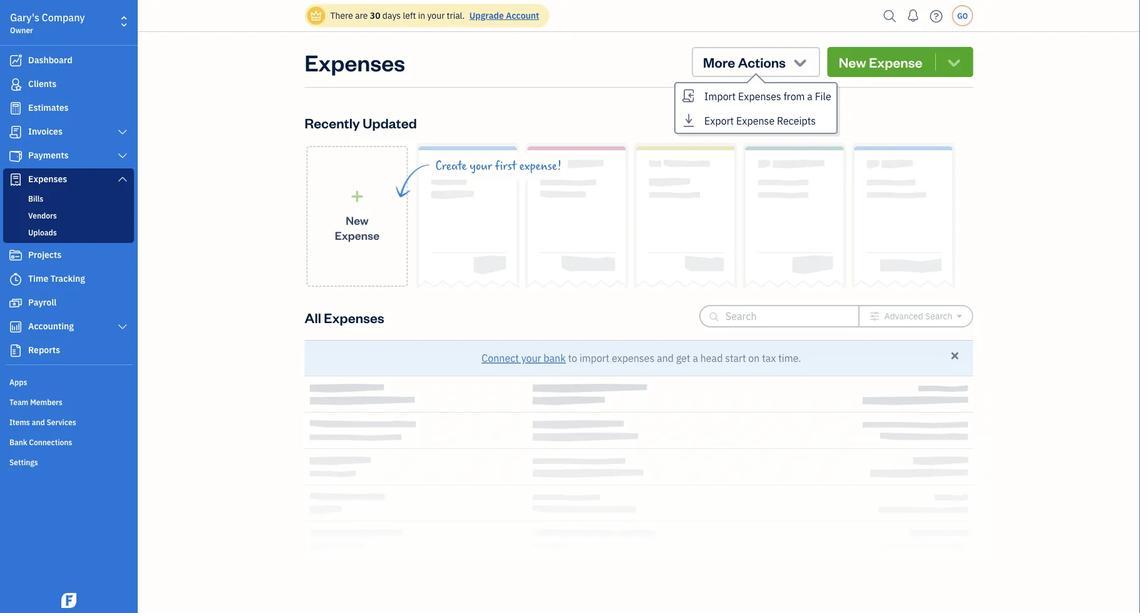 Task type: locate. For each thing, give the bounding box(es) containing it.
3 chevron large down image from the top
[[117, 322, 128, 332]]

clients
[[28, 78, 57, 90]]

estimate image
[[8, 102, 23, 115]]

chevron large down image inside 'expenses' link
[[117, 174, 128, 184]]

money image
[[8, 297, 23, 309]]

payroll link
[[3, 292, 134, 314]]

2 vertical spatial chevron large down image
[[117, 322, 128, 332]]

expense!
[[520, 159, 562, 173]]

accounting link
[[3, 316, 134, 338]]

search image
[[880, 7, 900, 25]]

1 chevrondown image from the left
[[792, 53, 809, 71]]

new
[[839, 53, 867, 71], [346, 213, 369, 228]]

0 vertical spatial new expense
[[839, 53, 923, 71]]

chevrondown image
[[792, 53, 809, 71], [946, 53, 963, 71]]

bank
[[544, 352, 566, 365]]

expenses up "bills"
[[28, 173, 67, 185]]

chevron large down image
[[117, 127, 128, 137], [117, 174, 128, 184], [117, 322, 128, 332]]

0 horizontal spatial your
[[427, 10, 445, 21]]

upgrade account link
[[467, 10, 540, 21]]

1 vertical spatial a
[[693, 352, 698, 365]]

time.
[[779, 352, 802, 365]]

plus image
[[350, 190, 365, 203]]

new expense down search image
[[839, 53, 923, 71]]

0 vertical spatial and
[[657, 352, 674, 365]]

1 horizontal spatial your
[[470, 159, 492, 173]]

1 vertical spatial chevron large down image
[[117, 174, 128, 184]]

recently updated
[[305, 114, 417, 132]]

1 chevron large down image from the top
[[117, 127, 128, 137]]

2 horizontal spatial expense
[[869, 53, 923, 71]]

your left bank
[[522, 352, 542, 365]]

expense down import expenses from a file button
[[737, 114, 775, 127]]

1 horizontal spatial new expense
[[839, 53, 923, 71]]

all
[[305, 309, 321, 326]]

all expenses
[[305, 309, 384, 326]]

recently
[[305, 114, 360, 132]]

a left the file
[[808, 90, 813, 103]]

new expense down plus image
[[335, 213, 380, 243]]

1 vertical spatial new
[[346, 213, 369, 228]]

bills
[[28, 194, 43, 204]]

1 vertical spatial and
[[32, 417, 45, 427]]

0 vertical spatial a
[[808, 90, 813, 103]]

chevron large down image down chevron large down image
[[117, 174, 128, 184]]

uploads link
[[6, 225, 132, 240]]

tax
[[762, 352, 776, 365]]

reports link
[[3, 340, 134, 362]]

apps
[[9, 377, 27, 387]]

file
[[815, 90, 832, 103]]

chevrondown image inside more actions dropdown button
[[792, 53, 809, 71]]

2 chevron large down image from the top
[[117, 174, 128, 184]]

items
[[9, 417, 30, 427]]

more
[[703, 53, 736, 71]]

0 vertical spatial chevron large down image
[[117, 127, 128, 137]]

0 horizontal spatial a
[[693, 352, 698, 365]]

updated
[[363, 114, 417, 132]]

first
[[495, 159, 517, 173]]

a right get
[[693, 352, 698, 365]]

new expense inside button
[[839, 53, 923, 71]]

create
[[436, 159, 467, 173]]

your for create your first expense!
[[470, 159, 492, 173]]

from
[[784, 90, 805, 103]]

settings link
[[3, 452, 134, 471]]

reports
[[28, 344, 60, 356]]

invoices link
[[3, 121, 134, 143]]

1 horizontal spatial and
[[657, 352, 674, 365]]

and right items
[[32, 417, 45, 427]]

chevrondown image up from
[[792, 53, 809, 71]]

uploads
[[28, 227, 57, 237]]

expenses down are
[[305, 47, 405, 77]]

0 horizontal spatial chevrondown image
[[792, 53, 809, 71]]

time tracking link
[[3, 268, 134, 291]]

tracking
[[50, 273, 85, 284]]

vendors
[[28, 210, 57, 220]]

a
[[808, 90, 813, 103], [693, 352, 698, 365]]

bank connections link
[[3, 432, 134, 451]]

expense inside new expense link
[[335, 228, 380, 243]]

chevron large down image up chevron large down image
[[117, 127, 128, 137]]

import
[[580, 352, 610, 365]]

receipts
[[777, 114, 816, 127]]

expense down search image
[[869, 53, 923, 71]]

left
[[403, 10, 416, 21]]

timer image
[[8, 273, 23, 286]]

dashboard image
[[8, 54, 23, 67]]

expenses up export expense receipts link
[[738, 90, 782, 103]]

1 horizontal spatial expense
[[737, 114, 775, 127]]

your
[[427, 10, 445, 21], [470, 159, 492, 173], [522, 352, 542, 365]]

chevrondown image down go dropdown button at the right top of page
[[946, 53, 963, 71]]

2 chevrondown image from the left
[[946, 53, 963, 71]]

new expense button
[[828, 47, 974, 77]]

connect your bank button
[[482, 351, 566, 366]]

1 vertical spatial new expense
[[335, 213, 380, 243]]

expense down plus image
[[335, 228, 380, 243]]

import expenses from a file button
[[676, 83, 837, 108]]

chevron large down image
[[117, 151, 128, 161]]

your right the in on the top of page
[[427, 10, 445, 21]]

expense image
[[8, 174, 23, 186]]

1 horizontal spatial chevrondown image
[[946, 53, 963, 71]]

chevron large down image inside invoices link
[[117, 127, 128, 137]]

2 horizontal spatial your
[[522, 352, 542, 365]]

go to help image
[[927, 7, 947, 25]]

1 horizontal spatial a
[[808, 90, 813, 103]]

your for connect your bank to import expenses and get a head start on tax time.
[[522, 352, 542, 365]]

team
[[9, 397, 28, 407]]

chevron large down image down payroll link
[[117, 322, 128, 332]]

expense
[[869, 53, 923, 71], [737, 114, 775, 127], [335, 228, 380, 243]]

2 vertical spatial expense
[[335, 228, 380, 243]]

crown image
[[310, 9, 323, 22]]

Search text field
[[726, 306, 839, 326]]

1 vertical spatial expense
[[737, 114, 775, 127]]

days
[[383, 10, 401, 21]]

and
[[657, 352, 674, 365], [32, 417, 45, 427]]

expense inside new expense button
[[869, 53, 923, 71]]

your left first on the top left of the page
[[470, 159, 492, 173]]

chevrondown image inside new expense button
[[946, 53, 963, 71]]

0 horizontal spatial and
[[32, 417, 45, 427]]

chevron large down image for invoices
[[117, 127, 128, 137]]

expenses
[[305, 47, 405, 77], [738, 90, 782, 103], [28, 173, 67, 185], [324, 309, 384, 326]]

0 vertical spatial expense
[[869, 53, 923, 71]]

1 horizontal spatial new
[[839, 53, 867, 71]]

time
[[28, 273, 48, 284]]

0 vertical spatial new
[[839, 53, 867, 71]]

30
[[370, 10, 381, 21]]

expenses inside button
[[738, 90, 782, 103]]

and left get
[[657, 352, 674, 365]]

expenses right all at bottom left
[[324, 309, 384, 326]]

export expense receipts link
[[676, 108, 837, 133]]

2 vertical spatial your
[[522, 352, 542, 365]]

0 horizontal spatial expense
[[335, 228, 380, 243]]

estimates
[[28, 102, 69, 113]]

chevrondown image for more actions
[[792, 53, 809, 71]]

chevron large down image inside accounting link
[[117, 322, 128, 332]]

1 vertical spatial your
[[470, 159, 492, 173]]



Task type: describe. For each thing, give the bounding box(es) containing it.
more actions button
[[692, 47, 821, 77]]

connect
[[482, 352, 519, 365]]

create your first expense!
[[436, 159, 562, 173]]

settings
[[9, 457, 38, 467]]

invoice image
[[8, 126, 23, 138]]

export expense receipts
[[705, 114, 816, 127]]

actions
[[738, 53, 786, 71]]

vendors link
[[6, 208, 132, 223]]

clients link
[[3, 73, 134, 96]]

expenses inside main element
[[28, 173, 67, 185]]

team members
[[9, 397, 63, 407]]

connect your bank to import expenses and get a head start on tax time.
[[482, 352, 802, 365]]

estimates link
[[3, 97, 134, 120]]

bank
[[9, 437, 27, 447]]

gary's
[[10, 11, 39, 24]]

accounting
[[28, 320, 74, 332]]

payments
[[28, 149, 69, 161]]

0 vertical spatial your
[[427, 10, 445, 21]]

upgrade
[[470, 10, 504, 21]]

notifications image
[[904, 3, 924, 28]]

and inside main element
[[32, 417, 45, 427]]

bills link
[[6, 191, 132, 206]]

export
[[705, 114, 734, 127]]

projects
[[28, 249, 62, 261]]

go button
[[952, 5, 974, 26]]

report image
[[8, 345, 23, 357]]

go
[[958, 11, 968, 21]]

bank connections
[[9, 437, 72, 447]]

items and services link
[[3, 412, 134, 431]]

team members link
[[3, 392, 134, 411]]

import expenses from a file
[[705, 90, 832, 103]]

to
[[568, 352, 577, 365]]

start
[[725, 352, 746, 365]]

services
[[47, 417, 76, 427]]

chevron large down image for expenses
[[117, 174, 128, 184]]

close image
[[950, 350, 961, 362]]

there
[[330, 10, 353, 21]]

0 horizontal spatial new expense
[[335, 213, 380, 243]]

get
[[676, 352, 691, 365]]

apps link
[[3, 372, 134, 391]]

company
[[42, 11, 85, 24]]

account
[[506, 10, 540, 21]]

owner
[[10, 25, 33, 35]]

head
[[701, 352, 723, 365]]

are
[[355, 10, 368, 21]]

new expense button
[[828, 47, 974, 77]]

projects link
[[3, 244, 134, 267]]

gary's company owner
[[10, 11, 85, 35]]

on
[[749, 352, 760, 365]]

in
[[418, 10, 425, 21]]

expense inside export expense receipts link
[[737, 114, 775, 127]]

expenses
[[612, 352, 655, 365]]

payments link
[[3, 145, 134, 167]]

connections
[[29, 437, 72, 447]]

members
[[30, 397, 63, 407]]

new inside button
[[839, 53, 867, 71]]

chevrondown image for new expense
[[946, 53, 963, 71]]

invoices
[[28, 126, 63, 137]]

there are 30 days left in your trial. upgrade account
[[330, 10, 540, 21]]

payment image
[[8, 150, 23, 162]]

client image
[[8, 78, 23, 91]]

dashboard
[[28, 54, 72, 66]]

time tracking
[[28, 273, 85, 284]]

items and services
[[9, 417, 76, 427]]

chevron large down image for accounting
[[117, 322, 128, 332]]

project image
[[8, 249, 23, 262]]

trial.
[[447, 10, 465, 21]]

0 horizontal spatial new
[[346, 213, 369, 228]]

payroll
[[28, 297, 57, 308]]

expenses link
[[3, 169, 134, 191]]

more actions
[[703, 53, 786, 71]]

a inside button
[[808, 90, 813, 103]]

chart image
[[8, 321, 23, 333]]

freshbooks image
[[59, 593, 79, 608]]

import
[[705, 90, 736, 103]]

main element
[[0, 0, 169, 613]]

new expense link
[[307, 146, 408, 287]]

dashboard link
[[3, 49, 134, 72]]



Task type: vqa. For each thing, say whether or not it's contained in the screenshot.
middle your
yes



